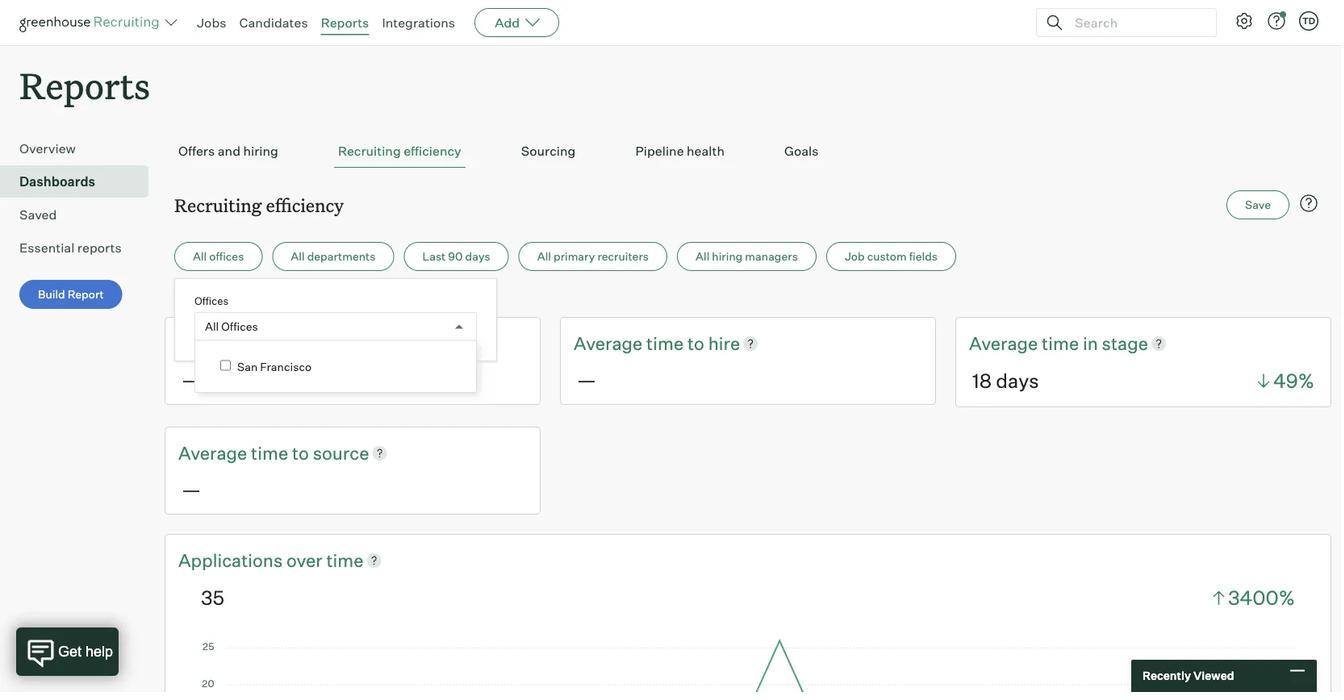Task type: vqa. For each thing, say whether or not it's contained in the screenshot.
4
yes



Task type: describe. For each thing, give the bounding box(es) containing it.
average for hire
[[574, 332, 643, 354]]

0 vertical spatial offices
[[194, 294, 229, 307]]

tab list containing offers and hiring
[[174, 135, 1322, 168]]

time for source
[[251, 442, 288, 464]]

1 vertical spatial offices
[[221, 320, 258, 334]]

aug 4 - nov 2, 2023
[[174, 292, 282, 306]]

to for source
[[292, 442, 309, 464]]

essential reports link
[[19, 238, 142, 258]]

saved
[[19, 207, 57, 223]]

0 vertical spatial reports
[[321, 15, 369, 31]]

aug
[[174, 292, 197, 306]]

average time to for hire
[[574, 332, 708, 354]]

stage link
[[1102, 331, 1148, 356]]

applications link
[[178, 548, 287, 573]]

2023
[[254, 292, 282, 306]]

average for source
[[178, 442, 247, 464]]

hire link
[[708, 331, 740, 356]]

nov
[[217, 292, 239, 306]]

to link for fill
[[292, 331, 313, 356]]

all primary recruiters
[[537, 250, 649, 264]]

goals button
[[780, 135, 823, 168]]

all departments button
[[272, 242, 394, 271]]

source link
[[313, 441, 369, 465]]

fields
[[909, 250, 938, 264]]

to link for source
[[292, 441, 313, 465]]

average time in
[[969, 332, 1102, 354]]

overview
[[19, 141, 76, 157]]

all for all offices
[[205, 320, 219, 334]]

— for hire
[[577, 368, 596, 392]]

average for stage
[[969, 332, 1038, 354]]

pipeline
[[635, 143, 684, 159]]

job
[[845, 250, 865, 264]]

all offices
[[193, 250, 244, 264]]

all departments
[[291, 250, 376, 264]]

offers
[[178, 143, 215, 159]]

integrations
[[382, 15, 455, 31]]

last 90 days
[[422, 250, 490, 264]]

to link for hire
[[687, 331, 708, 356]]

time link right over
[[326, 548, 364, 573]]

4
[[199, 292, 207, 306]]

in link
[[1083, 331, 1102, 356]]

jobs
[[197, 15, 226, 31]]

primary
[[554, 250, 595, 264]]

francisco
[[260, 359, 312, 374]]

dashboards
[[19, 174, 95, 190]]

last
[[422, 250, 446, 264]]

time link for hire
[[646, 331, 687, 356]]

dashboards link
[[19, 172, 142, 191]]

candidates
[[239, 15, 308, 31]]

goals
[[784, 143, 819, 159]]

build report
[[38, 287, 104, 302]]

xychart image
[[201, 636, 1295, 692]]

viewed
[[1193, 669, 1234, 683]]

average link for stage
[[969, 331, 1042, 356]]

saved link
[[19, 205, 142, 224]]

report
[[68, 287, 104, 302]]

last 90 days button
[[404, 242, 509, 271]]

offices
[[209, 250, 244, 264]]

recruiting inside recruiting efficiency button
[[338, 143, 401, 159]]

essential
[[19, 240, 75, 256]]

all for all offices
[[193, 250, 207, 264]]

— for fill
[[182, 368, 201, 392]]

18
[[972, 369, 992, 393]]

35
[[201, 586, 224, 610]]

San Francisco checkbox
[[220, 360, 231, 371]]

over
[[287, 549, 323, 571]]

— for source
[[182, 477, 201, 501]]

all for all departments
[[291, 250, 305, 264]]

average time to for fill
[[178, 332, 313, 354]]

build report button
[[19, 280, 122, 309]]

1 vertical spatial efficiency
[[266, 193, 344, 217]]

san
[[237, 359, 258, 374]]

integrations link
[[382, 15, 455, 31]]

greenhouse recruiting image
[[19, 13, 165, 32]]

applications
[[178, 549, 283, 571]]

average time to for source
[[178, 442, 313, 464]]



Task type: locate. For each thing, give the bounding box(es) containing it.
1 horizontal spatial recruiting
[[338, 143, 401, 159]]

sourcing
[[521, 143, 576, 159]]

to left hire
[[687, 332, 704, 354]]

all inside all departments button
[[291, 250, 305, 264]]

time link left hire "link"
[[646, 331, 687, 356]]

reports
[[321, 15, 369, 31], [19, 61, 150, 109]]

pipeline health button
[[631, 135, 729, 168]]

all left managers
[[696, 250, 710, 264]]

1 vertical spatial hiring
[[712, 250, 743, 264]]

1 vertical spatial reports
[[19, 61, 150, 109]]

tab list
[[174, 135, 1322, 168]]

0 horizontal spatial efficiency
[[266, 193, 344, 217]]

all offices
[[205, 320, 258, 334]]

pipeline health
[[635, 143, 725, 159]]

-
[[209, 292, 214, 306]]

3400%
[[1228, 586, 1295, 610]]

save button
[[1227, 191, 1290, 220]]

build
[[38, 287, 65, 302]]

departments
[[307, 250, 376, 264]]

0 horizontal spatial reports
[[19, 61, 150, 109]]

1 vertical spatial recruiting
[[174, 193, 262, 217]]

time left in
[[1042, 332, 1079, 354]]

all inside all offices button
[[193, 250, 207, 264]]

all offices button
[[174, 242, 263, 271]]

jobs link
[[197, 15, 226, 31]]

source
[[313, 442, 369, 464]]

time link for fill
[[251, 331, 292, 356]]

to left 'fill'
[[292, 332, 309, 354]]

0 vertical spatial hiring
[[243, 143, 278, 159]]

all down -
[[205, 320, 219, 334]]

td button
[[1299, 11, 1319, 31]]

all left offices at left
[[193, 250, 207, 264]]

all hiring managers button
[[677, 242, 817, 271]]

1 vertical spatial recruiting efficiency
[[174, 193, 344, 217]]

1 horizontal spatial days
[[996, 369, 1039, 393]]

recruiting efficiency button
[[334, 135, 465, 168]]

faq image
[[1299, 194, 1319, 213]]

configure image
[[1235, 11, 1254, 31]]

average link for hire
[[574, 331, 646, 356]]

to left source
[[292, 442, 309, 464]]

time right over
[[326, 549, 364, 571]]

san francisco
[[237, 359, 312, 374]]

days inside last 90 days button
[[465, 250, 490, 264]]

time left hire
[[646, 332, 684, 354]]

time for stage
[[1042, 332, 1079, 354]]

offers and hiring
[[178, 143, 278, 159]]

time left source
[[251, 442, 288, 464]]

0 vertical spatial recruiting efficiency
[[338, 143, 461, 159]]

0 horizontal spatial hiring
[[243, 143, 278, 159]]

time
[[251, 332, 288, 354], [646, 332, 684, 354], [1042, 332, 1079, 354], [251, 442, 288, 464], [326, 549, 364, 571]]

all
[[193, 250, 207, 264], [291, 250, 305, 264], [537, 250, 551, 264], [696, 250, 710, 264], [205, 320, 219, 334]]

in
[[1083, 332, 1098, 354]]

49%
[[1273, 369, 1315, 393]]

hiring left managers
[[712, 250, 743, 264]]

1 vertical spatial days
[[996, 369, 1039, 393]]

recruiters
[[597, 250, 649, 264]]

—
[[182, 368, 201, 392], [577, 368, 596, 392], [182, 477, 201, 501]]

efficiency inside button
[[404, 143, 461, 159]]

reports
[[77, 240, 122, 256]]

1 horizontal spatial hiring
[[712, 250, 743, 264]]

reports right candidates link
[[321, 15, 369, 31]]

over link
[[287, 548, 326, 573]]

hiring inside tab list
[[243, 143, 278, 159]]

fill link
[[313, 331, 332, 356]]

all left departments
[[291, 250, 305, 264]]

hiring
[[243, 143, 278, 159], [712, 250, 743, 264]]

recently viewed
[[1143, 669, 1234, 683]]

job custom fields button
[[826, 242, 956, 271]]

time link
[[251, 331, 292, 356], [646, 331, 687, 356], [1042, 331, 1083, 356], [251, 441, 292, 465], [326, 548, 364, 573]]

days right 18
[[996, 369, 1039, 393]]

add
[[495, 15, 520, 31]]

2,
[[241, 292, 251, 306]]

1 horizontal spatial efficiency
[[404, 143, 461, 159]]

1 horizontal spatial reports
[[321, 15, 369, 31]]

stage
[[1102, 332, 1148, 354]]

recruiting
[[338, 143, 401, 159], [174, 193, 262, 217]]

days
[[465, 250, 490, 264], [996, 369, 1039, 393]]

recently
[[1143, 669, 1191, 683]]

sourcing button
[[517, 135, 580, 168]]

time link left "stage" link
[[1042, 331, 1083, 356]]

recruiting efficiency inside button
[[338, 143, 461, 159]]

Search text field
[[1071, 11, 1202, 34]]

days right 90
[[465, 250, 490, 264]]

all primary recruiters button
[[519, 242, 667, 271]]

average for fill
[[178, 332, 247, 354]]

all hiring managers
[[696, 250, 798, 264]]

applications over
[[178, 549, 326, 571]]

0 vertical spatial days
[[465, 250, 490, 264]]

to link
[[292, 331, 313, 356], [687, 331, 708, 356], [292, 441, 313, 465]]

0 vertical spatial efficiency
[[404, 143, 461, 159]]

and
[[218, 143, 240, 159]]

td
[[1302, 15, 1315, 26]]

90
[[448, 250, 463, 264]]

all inside all primary recruiters button
[[537, 250, 551, 264]]

reports down greenhouse recruiting image
[[19, 61, 150, 109]]

all inside all hiring managers button
[[696, 250, 710, 264]]

average
[[178, 332, 247, 354], [574, 332, 643, 354], [969, 332, 1038, 354], [178, 442, 247, 464]]

custom
[[867, 250, 907, 264]]

18 days
[[972, 369, 1039, 393]]

0 horizontal spatial recruiting
[[174, 193, 262, 217]]

to
[[292, 332, 309, 354], [687, 332, 704, 354], [292, 442, 309, 464]]

average link
[[178, 331, 251, 356], [574, 331, 646, 356], [969, 331, 1042, 356], [178, 441, 251, 465]]

time for hire
[[646, 332, 684, 354]]

time link left source link
[[251, 441, 292, 465]]

offers and hiring button
[[174, 135, 282, 168]]

all for all primary recruiters
[[537, 250, 551, 264]]

time link for source
[[251, 441, 292, 465]]

efficiency
[[404, 143, 461, 159], [266, 193, 344, 217]]

td button
[[1296, 8, 1322, 34]]

average link for fill
[[178, 331, 251, 356]]

reports link
[[321, 15, 369, 31]]

offices
[[194, 294, 229, 307], [221, 320, 258, 334]]

hiring right and
[[243, 143, 278, 159]]

average link for source
[[178, 441, 251, 465]]

time up san francisco
[[251, 332, 288, 354]]

job custom fields
[[845, 250, 938, 264]]

0 horizontal spatial days
[[465, 250, 490, 264]]

time for fill
[[251, 332, 288, 354]]

to for fill
[[292, 332, 309, 354]]

all left primary
[[537, 250, 551, 264]]

health
[[687, 143, 725, 159]]

candidates link
[[239, 15, 308, 31]]

save
[[1245, 198, 1271, 212]]

add button
[[475, 8, 559, 37]]

managers
[[745, 250, 798, 264]]

essential reports
[[19, 240, 122, 256]]

average time to
[[178, 332, 313, 354], [574, 332, 708, 354], [178, 442, 313, 464]]

time link for stage
[[1042, 331, 1083, 356]]

to for hire
[[687, 332, 704, 354]]

all for all hiring managers
[[696, 250, 710, 264]]

fill
[[313, 332, 332, 354]]

hire
[[708, 332, 740, 354]]

time link up san francisco
[[251, 331, 292, 356]]

0 vertical spatial recruiting
[[338, 143, 401, 159]]

overview link
[[19, 139, 142, 158]]



